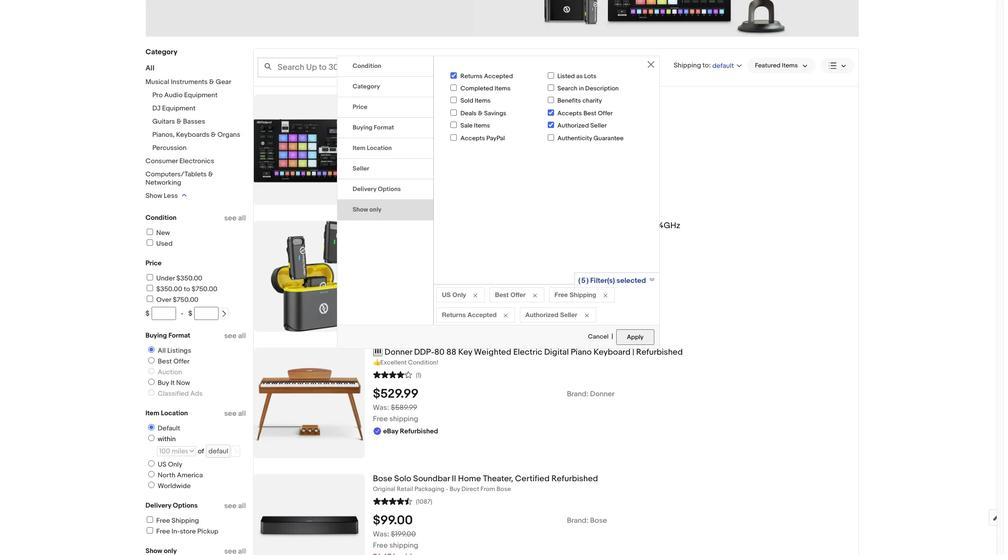 Task type: describe. For each thing, give the bounding box(es) containing it.
1 vertical spatial price
[[146, 259, 162, 268]]

packaging
[[415, 486, 445, 494]]

classified ads link
[[144, 390, 205, 398]]

0 vertical spatial shipping
[[570, 291, 597, 299]]

see all for condition
[[224, 214, 246, 223]]

refurbished down lark
[[400, 257, 438, 265]]

)
[[587, 276, 589, 286]]

dj equipment link
[[152, 104, 196, 113]]

it
[[171, 379, 175, 388]]

1 horizontal spatial show
[[353, 206, 368, 214]]

0 horizontal spatial seller
[[353, 165, 369, 173]]

ii
[[452, 475, 456, 484]]

buy it now
[[158, 379, 190, 388]]

cancel
[[588, 333, 609, 341]]

1 vertical spatial bose
[[497, 486, 511, 494]]

items for completed items
[[495, 85, 511, 92]]

under $350.00 link
[[145, 275, 203, 283]]

1
[[453, 94, 455, 104]]

Search in Description checkbox
[[548, 85, 554, 91]]

Apply submit
[[617, 330, 655, 345]]

of
[[198, 448, 204, 456]]

lavalier
[[475, 221, 504, 231]]

see for delivery options
[[224, 502, 237, 511]]

2.4ghz
[[652, 221, 681, 231]]

2 vertical spatial seller
[[561, 311, 578, 319]]

worldwide
[[158, 483, 191, 491]]

0 horizontal spatial bose
[[373, 475, 393, 484]]

accepts for accepts best offer
[[558, 110, 582, 117]]

listed
[[558, 72, 575, 80]]

ebay for $527.99
[[383, 141, 399, 150]]

1 vertical spatial shipping
[[172, 517, 199, 526]]

1 vertical spatial condition
[[146, 214, 177, 222]]

see all for delivery options
[[224, 502, 246, 511]]

2 horizontal spatial offer
[[598, 110, 613, 117]]

$350.00 to $750.00 checkbox
[[147, 285, 153, 292]]

Accepts Best Offer checkbox
[[548, 110, 554, 116]]

all listings
[[158, 347, 191, 355]]

1 vertical spatial us only
[[158, 461, 182, 469]]

new link
[[145, 229, 170, 237]]

bose inside brand: bose was: $199.00 free shipping
[[590, 517, 607, 526]]

Benefits charity checkbox
[[548, 97, 554, 103]]

in
[[579, 85, 584, 92]]

home
[[458, 475, 481, 484]]

submit price range image
[[221, 311, 228, 318]]

0 vertical spatial $350.00
[[176, 275, 203, 283]]

pianos, keyboards & organs link
[[152, 131, 240, 139]]

in-
[[172, 528, 180, 536]]

free inside brand: bose was: $199.00 free shipping
[[373, 542, 388, 551]]

buy inside bose solo soundbar ii home theater, certified refurbished original retail packaging - buy direct from bose
[[450, 486, 460, 494]]

656ft
[[630, 221, 650, 231]]

studio
[[501, 94, 526, 104]]

see all button for delivery options
[[224, 502, 246, 511]]

1 vertical spatial options
[[173, 502, 198, 510]]

lots
[[585, 72, 597, 80]]

show less button
[[146, 192, 186, 200]]

1 horizontal spatial us only
[[442, 291, 466, 299]]

computers/tablets
[[146, 170, 207, 179]]

1 vertical spatial us
[[158, 461, 167, 469]]

1 horizontal spatial best
[[495, 291, 509, 299]]

$350.00 to $750.00 link
[[145, 285, 218, 294]]

brand: bose was: $199.00 free shipping
[[373, 517, 607, 551]]

within radio
[[148, 436, 154, 442]]

0 vertical spatial best offer
[[495, 291, 526, 299]]

default text field
[[206, 445, 231, 459]]

cancellation
[[579, 221, 628, 231]]

was: for $99.00
[[373, 530, 389, 540]]

watching
[[384, 129, 414, 138]]

1 vertical spatial returns accepted
[[442, 311, 497, 319]]

Sale Items checkbox
[[451, 122, 457, 128]]

organs
[[218, 131, 240, 139]]

Completed Items checkbox
[[451, 85, 457, 91]]

1 vertical spatial delivery options
[[146, 502, 198, 510]]

North America radio
[[148, 472, 154, 478]]

1 vertical spatial authorized
[[526, 311, 559, 319]]

hollyland lark m1 wireless lavalier microphone, noise cancellation 656ft 2.4ghz
[[373, 221, 681, 231]]

4.5 out of 5 stars image
[[373, 497, 412, 506]]

1 vertical spatial $350.00
[[156, 285, 182, 294]]

shipping for $99.00
[[390, 542, 418, 551]]

now
[[176, 379, 190, 388]]

consumer
[[146, 157, 178, 165]]

1 vertical spatial free shipping
[[156, 517, 199, 526]]

from
[[481, 486, 495, 494]]

roland verselab mv-1 production studio refurbished image
[[254, 94, 365, 206]]

Maximum Value text field
[[194, 307, 219, 321]]

theater,
[[483, 475, 513, 484]]

Auction radio
[[148, 369, 154, 375]]

pickup
[[197, 528, 219, 536]]

0 vertical spatial only
[[453, 291, 466, 299]]

2 ebay from the top
[[383, 257, 399, 265]]

1 vertical spatial returns
[[442, 311, 466, 319]]

over $750.00
[[156, 296, 199, 304]]

88
[[447, 348, 457, 358]]

1 vertical spatial $750.00
[[173, 296, 199, 304]]

price inside tab list
[[353, 103, 368, 111]]

Original Retail Packaging - Buy Direct From Bose text field
[[373, 486, 859, 494]]

musical
[[146, 78, 169, 86]]

m1
[[428, 221, 438, 231]]

deals
[[461, 110, 477, 117]]

2 ebay refurbished from the top
[[383, 257, 438, 265]]

Returns Accepted checkbox
[[451, 72, 457, 79]]

0 vertical spatial roland
[[373, 94, 400, 104]]

- inside bose solo soundbar ii home theater, certified refurbished original retail packaging - buy direct from bose
[[446, 486, 449, 494]]

refurbished inside 🎹 donner ddp-80 88 key weighted electric digital piano keyboard | refurbished 👍excellent condition!
[[637, 348, 683, 358]]

certified
[[515, 475, 550, 484]]

mv-
[[437, 94, 453, 104]]

👍excellent
[[373, 359, 407, 367]]

2 vertical spatial offer
[[173, 358, 190, 366]]

gear
[[216, 78, 231, 86]]

free in-store pickup link
[[145, 528, 219, 536]]

new
[[156, 229, 170, 237]]

location inside tab list
[[367, 144, 392, 152]]

1 vertical spatial offer
[[511, 291, 526, 299]]

0 vertical spatial authorized seller
[[558, 122, 607, 130]]

best offer link
[[144, 358, 192, 366]]

& left organs
[[211, 131, 216, 139]]

[object undefined] image
[[567, 115, 625, 124]]

(1087)
[[416, 499, 433, 506]]

$529.99
[[373, 387, 419, 402]]

1 vertical spatial accepted
[[468, 311, 497, 319]]

( 5 ) filter(s) selected
[[579, 276, 646, 286]]

ebay for $529.99
[[383, 428, 399, 436]]

0 vertical spatial -
[[181, 310, 184, 318]]

🎹 donner ddp-80 88 key weighted electric digital piano keyboard | refurbished link
[[373, 348, 859, 358]]

1 vertical spatial authorized seller
[[526, 311, 578, 319]]

donner for 🎹
[[385, 348, 413, 358]]

electric
[[514, 348, 543, 358]]

Under $350.00 checkbox
[[147, 275, 153, 281]]

paypal
[[487, 134, 505, 142]]

item inside tab list
[[353, 144, 366, 152]]

👍Excellent Condition! text field
[[373, 359, 859, 367]]

Authenticity Guarantee checkbox
[[548, 134, 554, 141]]

ddp-
[[414, 348, 435, 358]]

0 horizontal spatial buy
[[158, 379, 169, 388]]

items for sold items
[[475, 97, 491, 105]]

ebay refurbished for $527.99
[[383, 141, 438, 150]]

buy it now link
[[144, 379, 192, 388]]

1 horizontal spatial buying format
[[353, 124, 394, 131]]

All Listings radio
[[148, 347, 154, 353]]

$99.00
[[373, 514, 413, 529]]

1 horizontal spatial item location
[[353, 144, 392, 152]]

0 horizontal spatial only
[[168, 461, 182, 469]]

$527.99
[[373, 112, 418, 127]]

1 vertical spatial item location
[[146, 410, 188, 418]]

pro audio equipment link
[[152, 91, 218, 99]]

key
[[459, 348, 473, 358]]

show only
[[353, 206, 382, 214]]

1 vertical spatial roland
[[590, 129, 614, 138]]

auction
[[158, 369, 182, 377]]

(1)
[[416, 372, 422, 380]]

authenticity
[[558, 134, 592, 142]]

keyboard
[[594, 348, 631, 358]]

🎹 donner ddp-80 88 key weighted electric digital piano keyboard | refurbished image
[[254, 348, 365, 459]]

description
[[586, 85, 619, 92]]

1 vertical spatial buying format
[[146, 332, 190, 340]]

show inside all musical instruments & gear pro audio equipment dj equipment guitars & basses pianos, keyboards & organs percussion consumer electronics computers/tablets & networking show less
[[146, 192, 162, 200]]

networking
[[146, 179, 181, 187]]

over
[[156, 296, 171, 304]]

under $350.00
[[156, 275, 203, 283]]

0 horizontal spatial location
[[161, 410, 188, 418]]

free inside brand: donner was: $589.99 free shipping
[[373, 415, 388, 424]]

production
[[457, 94, 499, 104]]

0 vertical spatial accepted
[[484, 72, 513, 80]]

0 horizontal spatial best
[[158, 358, 172, 366]]

0 vertical spatial equipment
[[184, 91, 218, 99]]

1 horizontal spatial buying
[[353, 124, 373, 131]]

musical instruments & gear link
[[146, 78, 231, 86]]

see for condition
[[224, 214, 237, 223]]

percussion
[[152, 144, 187, 152]]



Task type: vqa. For each thing, say whether or not it's contained in the screenshot.
returns
yes



Task type: locate. For each thing, give the bounding box(es) containing it.
3 ebay from the top
[[383, 428, 399, 436]]

accepted up "completed items"
[[484, 72, 513, 80]]

|
[[633, 348, 635, 358]]

brand: inside brand: donner was: $589.99 free shipping
[[567, 390, 589, 399]]

buying left 114
[[353, 124, 373, 131]]

- right packaging
[[446, 486, 449, 494]]

authorized
[[558, 122, 589, 130], [526, 311, 559, 319]]

see for buying format
[[224, 332, 237, 341]]

donner up '👍excellent'
[[385, 348, 413, 358]]

$ down over $750.00 option
[[146, 310, 150, 318]]

location up default
[[161, 410, 188, 418]]

default link
[[144, 425, 182, 433]]

digital
[[545, 348, 569, 358]]

equipment
[[184, 91, 218, 99], [162, 104, 196, 113]]

bose
[[373, 475, 393, 484], [497, 486, 511, 494], [590, 517, 607, 526]]

0 horizontal spatial best offer
[[158, 358, 190, 366]]

options up free shipping link
[[173, 502, 198, 510]]

seller
[[591, 122, 607, 130], [353, 165, 369, 173], [561, 311, 578, 319]]

show down the networking
[[146, 192, 162, 200]]

0 vertical spatial best
[[584, 110, 597, 117]]

$350.00 up to
[[176, 275, 203, 283]]

3 ebay refurbished from the top
[[383, 428, 438, 436]]

2 see all button from the top
[[224, 332, 246, 341]]

was: inside brand: donner was: $589.99 free shipping
[[373, 404, 389, 413]]

used link
[[145, 240, 173, 248]]

tab list
[[338, 56, 434, 221]]

1 horizontal spatial category
[[353, 83, 380, 90]]

0 vertical spatial donner
[[385, 348, 413, 358]]

category up $527.99
[[353, 83, 380, 90]]

0 vertical spatial was:
[[373, 404, 389, 413]]

equipment up guitars & basses link
[[162, 104, 196, 113]]

all for buying format
[[238, 332, 246, 341]]

0 horizontal spatial accepts
[[461, 134, 485, 142]]

was: for $529.99
[[373, 404, 389, 413]]

refurbished down "search in description" checkbox
[[528, 94, 575, 104]]

0 horizontal spatial us only
[[158, 461, 182, 469]]

format inside tab list
[[374, 124, 394, 131]]

original
[[373, 486, 396, 494]]

bose down theater, at the bottom of the page
[[497, 486, 511, 494]]

0 vertical spatial returns
[[461, 72, 483, 80]]

0 horizontal spatial $
[[146, 310, 150, 318]]

Deals & Savings checkbox
[[451, 110, 457, 116]]

roland down top rated plus
[[590, 129, 614, 138]]

1 see from the top
[[224, 214, 237, 223]]

0 vertical spatial show
[[146, 192, 162, 200]]

see all button for buying format
[[224, 332, 246, 341]]

show
[[146, 192, 162, 200], [353, 206, 368, 214]]

0 horizontal spatial delivery options
[[146, 502, 198, 510]]

bose up original
[[373, 475, 393, 484]]

1 horizontal spatial us
[[442, 291, 451, 299]]

was: down $99.00
[[373, 530, 389, 540]]

returns up 88 at the bottom
[[442, 311, 466, 319]]

ebay down $589.99
[[383, 428, 399, 436]]

&
[[209, 78, 214, 86], [478, 110, 483, 117], [177, 117, 182, 126], [211, 131, 216, 139], [208, 170, 213, 179]]

0 horizontal spatial delivery
[[146, 502, 171, 510]]

2 horizontal spatial best
[[584, 110, 597, 117]]

1 horizontal spatial roland
[[590, 129, 614, 138]]

2 all from the top
[[238, 332, 246, 341]]

all for condition
[[238, 214, 246, 223]]

ebay down the hollyland
[[383, 257, 399, 265]]

1 horizontal spatial free shipping
[[555, 291, 597, 299]]

items up accepts paypal
[[474, 122, 490, 130]]

was: down $529.99
[[373, 404, 389, 413]]

see all for buying format
[[224, 332, 246, 341]]

Authorized Seller checkbox
[[548, 122, 554, 128]]

1 horizontal spatial seller
[[561, 311, 578, 319]]

go image
[[233, 449, 239, 456]]

Over $750.00 checkbox
[[147, 296, 153, 302]]

condition
[[353, 62, 382, 70], [146, 214, 177, 222]]

2 vertical spatial brand:
[[567, 517, 589, 526]]

ebay refurbished down watching
[[383, 141, 438, 150]]

Free Shipping checkbox
[[147, 517, 153, 524]]

location down 114
[[367, 144, 392, 152]]

instruments
[[171, 78, 208, 86]]

1 shipping from the top
[[390, 415, 418, 424]]

tab list containing condition
[[338, 56, 434, 221]]

shipping down $589.99
[[390, 415, 418, 424]]

all listings link
[[144, 347, 193, 355]]

Listed as Lots checkbox
[[548, 72, 554, 79]]

2 horizontal spatial seller
[[591, 122, 607, 130]]

0 vertical spatial us
[[442, 291, 451, 299]]

consumer electronics link
[[146, 157, 214, 165]]

1 horizontal spatial buy
[[450, 486, 460, 494]]

authorized up authenticity
[[558, 122, 589, 130]]

1 vertical spatial equipment
[[162, 104, 196, 113]]

1 horizontal spatial location
[[367, 144, 392, 152]]

us only
[[442, 291, 466, 299], [158, 461, 182, 469]]

0 vertical spatial seller
[[591, 122, 607, 130]]

1 vertical spatial location
[[161, 410, 188, 418]]

roland verselab mv-1 production studio refurbished
[[373, 94, 575, 104]]

free shipping down (
[[555, 291, 597, 299]]

0 horizontal spatial options
[[173, 502, 198, 510]]

refurbished down $589.99
[[400, 428, 438, 436]]

Minimum Value text field
[[152, 307, 176, 321]]

delivery up show only
[[353, 185, 377, 193]]

(1) link
[[373, 370, 422, 380]]

see for item location
[[224, 410, 237, 419]]

see all button for condition
[[224, 214, 246, 223]]

3 all from the top
[[238, 410, 246, 419]]

Free In-store Pickup checkbox
[[147, 528, 153, 534]]

was: inside brand: bose was: $199.00 free shipping
[[373, 530, 389, 540]]

1 horizontal spatial accepts
[[558, 110, 582, 117]]

1 see all from the top
[[224, 214, 246, 223]]

bose down original retail packaging - buy direct from bose text box at the bottom of the page
[[590, 517, 607, 526]]

0 vertical spatial price
[[353, 103, 368, 111]]

shipping down 5
[[570, 291, 597, 299]]

0 vertical spatial ebay
[[383, 141, 399, 150]]

brand: inside brand: bose was: $199.00 free shipping
[[567, 517, 589, 526]]

delivery up "free shipping" option
[[146, 502, 171, 510]]

0 horizontal spatial free shipping
[[156, 517, 199, 526]]

Best Offer radio
[[148, 358, 154, 364]]

format
[[374, 124, 394, 131], [169, 332, 190, 340]]

0 vertical spatial format
[[374, 124, 394, 131]]

guarantee
[[594, 134, 624, 142]]

2 brand: from the top
[[567, 390, 589, 399]]

benefits charity
[[558, 97, 602, 105]]

1 ebay from the top
[[383, 141, 399, 150]]

1 horizontal spatial all
[[158, 347, 166, 355]]

accepts
[[558, 110, 582, 117], [461, 134, 485, 142]]

3 see all from the top
[[224, 410, 246, 419]]

shipping for $529.99
[[390, 415, 418, 424]]

noise
[[555, 221, 577, 231]]

accepts down sale items
[[461, 134, 485, 142]]

5
[[582, 276, 586, 286]]

us
[[442, 291, 451, 299], [158, 461, 167, 469]]

delivery options up only on the top of the page
[[353, 185, 401, 193]]

$199.00
[[391, 530, 416, 540]]

ebay refurbished for $529.99
[[383, 428, 438, 436]]

New checkbox
[[147, 229, 153, 235]]

4 out of 5 stars image
[[373, 370, 412, 380]]

2 see from the top
[[224, 332, 237, 341]]

$350.00 to $750.00
[[156, 285, 218, 294]]

north
[[158, 472, 176, 480]]

sale
[[461, 122, 473, 130]]

& down dj equipment link
[[177, 117, 182, 126]]

0 vertical spatial options
[[378, 185, 401, 193]]

top rated plus
[[576, 115, 625, 124]]

0 horizontal spatial us
[[158, 461, 167, 469]]

shipping inside brand: donner was: $589.99 free shipping
[[390, 415, 418, 424]]

close image
[[648, 61, 655, 68]]

0 vertical spatial buying format
[[353, 124, 394, 131]]

verselab
[[402, 94, 435, 104]]

0 vertical spatial items
[[495, 85, 511, 92]]

accepted up weighted
[[468, 311, 497, 319]]

returns accepted up "completed items"
[[461, 72, 513, 80]]

1 vertical spatial category
[[353, 83, 380, 90]]

guitars & basses link
[[152, 117, 205, 126]]

options up only on the top of the page
[[378, 185, 401, 193]]

0 vertical spatial category
[[146, 47, 178, 57]]

electronics
[[179, 157, 214, 165]]

see
[[224, 214, 237, 223], [224, 332, 237, 341], [224, 410, 237, 419], [224, 502, 237, 511]]

4 see all from the top
[[224, 502, 246, 511]]

0 vertical spatial buying
[[353, 124, 373, 131]]

1 vertical spatial donner
[[590, 390, 615, 399]]

item location down 114
[[353, 144, 392, 152]]

see all button for item location
[[224, 410, 246, 419]]

free in-store pickup
[[156, 528, 219, 536]]

solo
[[394, 475, 411, 484]]

shipping up free in-store pickup
[[172, 517, 199, 526]]

donner for brand:
[[590, 390, 615, 399]]

buying up "all listings" 'option'
[[146, 332, 167, 340]]

1 vertical spatial format
[[169, 332, 190, 340]]

within
[[158, 436, 176, 444]]

Sold Items checkbox
[[451, 97, 457, 103]]

0 horizontal spatial all
[[146, 64, 155, 73]]

authorized seller down accepts best offer
[[558, 122, 607, 130]]

hollyland lark m1 wireless lavalier microphone, noise cancellation 656ft 2.4ghz image
[[271, 221, 348, 332]]

all inside all musical instruments & gear pro audio equipment dj equipment guitars & basses pianos, keyboards & organs percussion consumer electronics computers/tablets & networking show less
[[146, 64, 155, 73]]

0 vertical spatial accepts
[[558, 110, 582, 117]]

all for item location
[[238, 410, 246, 419]]

bose solo soundbar ii home theater, certified refurbished original retail packaging - buy direct from bose
[[373, 475, 598, 494]]

80
[[435, 348, 445, 358]]

114 watching
[[373, 129, 414, 138]]

0 vertical spatial condition
[[353, 62, 382, 70]]

🎹 donner ddp-80 88 key weighted electric digital piano keyboard | refurbished 👍excellent condition!
[[373, 348, 683, 367]]

authorized seller up digital
[[526, 311, 578, 319]]

1 horizontal spatial delivery options
[[353, 185, 401, 193]]

& left gear
[[209, 78, 214, 86]]

options
[[378, 185, 401, 193], [173, 502, 198, 510]]

items up deals & savings
[[475, 97, 491, 105]]

sold items
[[461, 97, 491, 105]]

roland up $527.99
[[373, 94, 400, 104]]

all for all musical instruments & gear pro audio equipment dj equipment guitars & basses pianos, keyboards & organs percussion consumer electronics computers/tablets & networking show less
[[146, 64, 155, 73]]

returns accepted up the key
[[442, 311, 497, 319]]

1 horizontal spatial offer
[[511, 291, 526, 299]]

$750.00 right to
[[192, 285, 218, 294]]

cancel button
[[588, 329, 609, 346]]

$350.00
[[176, 275, 203, 283], [156, 285, 182, 294]]

category up musical on the left of page
[[146, 47, 178, 57]]

(
[[579, 276, 581, 286]]

classified ads
[[158, 390, 203, 398]]

brand: donner was: $589.99 free shipping
[[373, 390, 615, 424]]

Worldwide radio
[[148, 483, 154, 489]]

3 see all button from the top
[[224, 410, 246, 419]]

$ left maximum value text field
[[188, 310, 192, 318]]

delivery options up free shipping link
[[146, 502, 198, 510]]

1 ebay refurbished from the top
[[383, 141, 438, 150]]

buy left it
[[158, 379, 169, 388]]

0 vertical spatial bose
[[373, 475, 393, 484]]

1 horizontal spatial options
[[378, 185, 401, 193]]

all for all listings
[[158, 347, 166, 355]]

0 vertical spatial item location
[[353, 144, 392, 152]]

soundbar
[[413, 475, 450, 484]]

returns up completed
[[461, 72, 483, 80]]

equipment down instruments
[[184, 91, 218, 99]]

1 all from the top
[[238, 214, 246, 223]]

1 was: from the top
[[373, 404, 389, 413]]

1 vertical spatial items
[[475, 97, 491, 105]]

Accepts PayPal checkbox
[[451, 134, 457, 141]]

donner down 👍excellent condition! text field
[[590, 390, 615, 399]]

authenticity guarantee
[[558, 134, 624, 142]]

US Only radio
[[148, 461, 154, 467]]

0 horizontal spatial item
[[146, 410, 159, 418]]

see all for item location
[[224, 410, 246, 419]]

refurbished down watching
[[400, 141, 438, 150]]

1 $ from the left
[[146, 310, 150, 318]]

3 brand: from the top
[[567, 517, 589, 526]]

accepts best offer
[[558, 110, 613, 117]]

1 horizontal spatial format
[[374, 124, 394, 131]]

show left only on the top of the page
[[353, 206, 368, 214]]

computers/tablets & networking link
[[146, 170, 213, 187]]

0 vertical spatial delivery
[[353, 185, 377, 193]]

guitars
[[152, 117, 175, 126]]

& down electronics
[[208, 170, 213, 179]]

buy
[[158, 379, 169, 388], [450, 486, 460, 494]]

ebay down the 114 watching
[[383, 141, 399, 150]]

filter(s)
[[591, 276, 615, 286]]

lark
[[411, 221, 427, 231]]

ads
[[190, 390, 203, 398]]

donner
[[385, 348, 413, 358], [590, 390, 615, 399]]

items for sale items
[[474, 122, 490, 130]]

(1087) link
[[373, 497, 433, 506]]

benefits
[[558, 97, 581, 105]]

only
[[370, 206, 382, 214]]

1 horizontal spatial item
[[353, 144, 366, 152]]

donner inside 🎹 donner ddp-80 88 key weighted electric digital piano keyboard | refurbished 👍excellent condition!
[[385, 348, 413, 358]]

2 shipping from the top
[[390, 542, 418, 551]]

refurbished up original retail packaging - buy direct from bose text box at the bottom of the page
[[552, 475, 598, 484]]

hollyland
[[373, 221, 409, 231]]

north america
[[158, 472, 203, 480]]

refurbished inside bose solo soundbar ii home theater, certified refurbished original retail packaging - buy direct from bose
[[552, 475, 598, 484]]

& right the deals
[[478, 110, 483, 117]]

0 vertical spatial authorized
[[558, 122, 589, 130]]

4 see all button from the top
[[224, 502, 246, 511]]

$350.00 up over $750.00 link
[[156, 285, 182, 294]]

all for delivery options
[[238, 502, 246, 511]]

4 see from the top
[[224, 502, 237, 511]]

0 vertical spatial shipping
[[390, 415, 418, 424]]

refurbished right |
[[637, 348, 683, 358]]

Classified Ads radio
[[148, 390, 154, 396]]

1 vertical spatial seller
[[353, 165, 369, 173]]

3 see from the top
[[224, 410, 237, 419]]

1 horizontal spatial condition
[[353, 62, 382, 70]]

all up musical on the left of page
[[146, 64, 155, 73]]

shipping inside brand: bose was: $199.00 free shipping
[[390, 542, 418, 551]]

items up studio
[[495, 85, 511, 92]]

free shipping up the in-
[[156, 517, 199, 526]]

buy down ii
[[450, 486, 460, 494]]

1 vertical spatial shipping
[[390, 542, 418, 551]]

savings
[[484, 110, 507, 117]]

brand: for $529.99
[[567, 390, 589, 399]]

0 vertical spatial us only
[[442, 291, 466, 299]]

1 see all button from the top
[[224, 214, 246, 223]]

1 vertical spatial best offer
[[158, 358, 190, 366]]

1 vertical spatial show
[[353, 206, 368, 214]]

ebay refurbished down $589.99
[[383, 428, 438, 436]]

returns
[[461, 72, 483, 80], [442, 311, 466, 319]]

accepts down benefits
[[558, 110, 582, 117]]

ebay refurbished down lark
[[383, 257, 438, 265]]

Buy It Now radio
[[148, 379, 154, 386]]

condition inside tab list
[[353, 62, 382, 70]]

2 see all from the top
[[224, 332, 246, 341]]

- down over $750.00
[[181, 310, 184, 318]]

item location
[[353, 144, 392, 152], [146, 410, 188, 418]]

0 vertical spatial $750.00
[[192, 285, 218, 294]]

best
[[584, 110, 597, 117], [495, 291, 509, 299], [158, 358, 172, 366]]

0 horizontal spatial buying
[[146, 332, 167, 340]]

shipping down $199.00
[[390, 542, 418, 551]]

authorized up electric
[[526, 311, 559, 319]]

0 vertical spatial returns accepted
[[461, 72, 513, 80]]

0 horizontal spatial roland
[[373, 94, 400, 104]]

microphone,
[[505, 221, 553, 231]]

Default radio
[[148, 425, 154, 431]]

delivery options inside tab list
[[353, 185, 401, 193]]

all
[[238, 214, 246, 223], [238, 332, 246, 341], [238, 410, 246, 419], [238, 502, 246, 511]]

store
[[180, 528, 196, 536]]

0 horizontal spatial condition
[[146, 214, 177, 222]]

$ for minimum value text box on the bottom left
[[146, 310, 150, 318]]

item location up default
[[146, 410, 188, 418]]

Used checkbox
[[147, 240, 153, 246]]

1 horizontal spatial delivery
[[353, 185, 377, 193]]

us only link
[[144, 461, 184, 469]]

$ for maximum value text field
[[188, 310, 192, 318]]

$750.00 down '$350.00 to $750.00'
[[173, 296, 199, 304]]

roland
[[373, 94, 400, 104], [590, 129, 614, 138]]

brand:
[[567, 129, 589, 138], [567, 390, 589, 399], [567, 517, 589, 526]]

america
[[177, 472, 203, 480]]

1 vertical spatial -
[[446, 486, 449, 494]]

1 vertical spatial buying
[[146, 332, 167, 340]]

piano
[[571, 348, 592, 358]]

1 horizontal spatial only
[[453, 291, 466, 299]]

0 vertical spatial all
[[146, 64, 155, 73]]

completed items
[[461, 85, 511, 92]]

less
[[164, 192, 178, 200]]

accepts for accepts paypal
[[461, 134, 485, 142]]

0 horizontal spatial donner
[[385, 348, 413, 358]]

0 vertical spatial offer
[[598, 110, 613, 117]]

0 horizontal spatial show
[[146, 192, 162, 200]]

brand: for $99.00
[[567, 517, 589, 526]]

1 vertical spatial item
[[146, 410, 159, 418]]

2 was: from the top
[[373, 530, 389, 540]]

delivery inside tab list
[[353, 185, 377, 193]]

0 vertical spatial delivery options
[[353, 185, 401, 193]]

used
[[156, 240, 173, 248]]

listed as lots
[[558, 72, 597, 80]]

all right "all listings" 'option'
[[158, 347, 166, 355]]

1 vertical spatial ebay refurbished
[[383, 257, 438, 265]]

0 horizontal spatial price
[[146, 259, 162, 268]]

4 all from the top
[[238, 502, 246, 511]]

1 brand: from the top
[[567, 129, 589, 138]]

0 vertical spatial free shipping
[[555, 291, 597, 299]]

donner inside brand: donner was: $589.99 free shipping
[[590, 390, 615, 399]]

1 horizontal spatial price
[[353, 103, 368, 111]]

0 horizontal spatial -
[[181, 310, 184, 318]]

2 $ from the left
[[188, 310, 192, 318]]

north america link
[[144, 472, 205, 480]]

bose solo soundbar ii home theater, certified refurbished image
[[254, 489, 365, 556]]

items
[[495, 85, 511, 92], [475, 97, 491, 105], [474, 122, 490, 130]]



